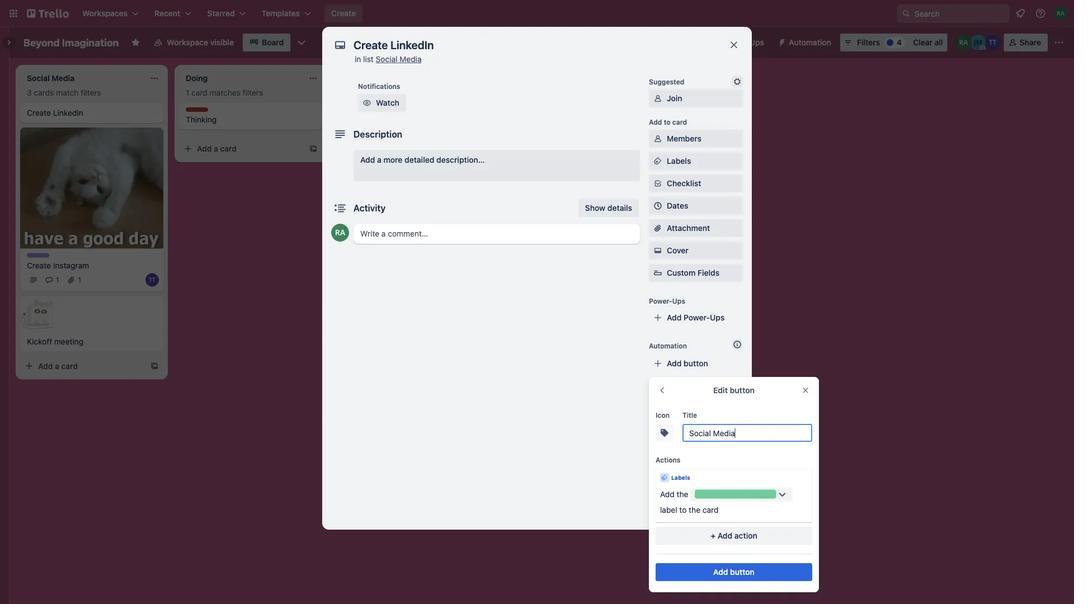Task type: vqa. For each thing, say whether or not it's contained in the screenshot.
"Create custom forms and collect responses right on your Trello board!"
no



Task type: describe. For each thing, give the bounding box(es) containing it.
edit button
[[713, 386, 755, 395]]

cards for 0
[[352, 88, 372, 97]]

create from template… image for 1 card matches filters
[[309, 144, 318, 153]]

0 vertical spatial add a card
[[356, 113, 396, 122]]

label
[[660, 506, 677, 515]]

copy
[[667, 426, 686, 435]]

instagram
[[53, 261, 89, 270]]

board
[[262, 38, 284, 47]]

notifications
[[358, 82, 400, 90]]

show details
[[585, 203, 632, 213]]

1 horizontal spatial 1
[[78, 276, 81, 284]]

add down thinking
[[197, 144, 212, 153]]

add power-ups link
[[649, 309, 743, 327]]

card down meeting
[[61, 361, 78, 371]]

create from template… image for 3 cards match filters
[[150, 362, 159, 371]]

return to previous screen image
[[658, 386, 667, 395]]

in list social media
[[355, 55, 422, 64]]

checklist link
[[649, 175, 743, 192]]

create for create linkedin
[[27, 108, 51, 118]]

0 notifications image
[[1014, 7, 1027, 20]]

title
[[683, 411, 697, 419]]

custom fields
[[667, 268, 720, 278]]

open information menu image
[[1035, 8, 1046, 19]]

add a card button for 1 card matches filters
[[179, 140, 304, 158]]

create for create instagram
[[27, 261, 51, 270]]

show
[[585, 203, 606, 213]]

custom
[[667, 268, 696, 278]]

add the
[[660, 490, 688, 499]]

power- inside button
[[723, 38, 750, 47]]

attachment
[[667, 224, 710, 233]]

3 cards match filters
[[27, 88, 101, 97]]

color: green, title: none image
[[695, 490, 776, 499]]

kickoff meeting
[[27, 337, 84, 346]]

1 vertical spatial ups
[[672, 297, 685, 305]]

move
[[667, 404, 687, 413]]

Write a comment text field
[[354, 224, 640, 244]]

all
[[935, 38, 943, 47]]

watch button
[[358, 94, 406, 112]]

media
[[400, 55, 422, 64]]

primary element
[[0, 0, 1074, 27]]

0 horizontal spatial automation
[[649, 342, 687, 350]]

1 vertical spatial button
[[730, 386, 755, 395]]

thinking
[[186, 115, 217, 124]]

clear all button
[[909, 34, 948, 51]]

sm image for watch
[[361, 97, 373, 109]]

card up +
[[703, 506, 719, 515]]

make template
[[667, 448, 722, 458]]

archive link
[[649, 472, 743, 490]]

card up members
[[673, 118, 687, 126]]

join link
[[649, 90, 743, 107]]

add button for the top add button button
[[667, 359, 708, 368]]

make
[[667, 448, 687, 458]]

0 vertical spatial actions
[[649, 388, 674, 396]]

Search field
[[911, 5, 1009, 22]]

1 card matches filters
[[186, 88, 263, 97]]

jeremy miller (jeremymiller198) image
[[971, 35, 986, 50]]

members
[[667, 134, 702, 143]]

ruby anderson (rubyanderson7) image
[[956, 35, 972, 50]]

4
[[897, 38, 902, 47]]

label to the card
[[660, 506, 719, 515]]

2 vertical spatial ups
[[710, 313, 725, 322]]

card down thinking link
[[220, 144, 237, 153]]

0 horizontal spatial power-ups
[[649, 297, 685, 305]]

automation button
[[773, 34, 838, 51]]

suggested
[[649, 78, 685, 86]]

0 vertical spatial ruby anderson (rubyanderson7) image
[[1054, 7, 1068, 20]]

kickoff
[[27, 337, 52, 346]]

2 vertical spatial power-
[[684, 313, 710, 322]]

activity
[[354, 203, 386, 213]]

clear all
[[913, 38, 943, 47]]

beyond imagination
[[24, 36, 119, 48]]

Add label… text field
[[683, 424, 812, 442]]

1 vertical spatial share button
[[649, 494, 743, 512]]

sm image for join
[[652, 93, 664, 104]]

dates
[[667, 201, 688, 210]]

2 horizontal spatial add a card button
[[338, 109, 463, 126]]

add right +
[[718, 531, 733, 541]]

to for add
[[664, 118, 671, 126]]

action
[[735, 531, 758, 541]]

fields
[[698, 268, 720, 278]]

watch
[[376, 98, 399, 107]]

move link
[[649, 400, 743, 417]]

more
[[384, 155, 403, 165]]

1 horizontal spatial the
[[689, 506, 701, 515]]

+
[[711, 531, 716, 541]]

sm image for cover
[[652, 245, 664, 256]]

join
[[667, 94, 682, 103]]

linkedin
[[53, 108, 83, 118]]

create button
[[325, 4, 363, 22]]

add button for the bottom add button button
[[713, 568, 755, 577]]

1 vertical spatial ruby anderson (rubyanderson7) image
[[331, 224, 349, 242]]

archive
[[667, 476, 695, 485]]

social
[[376, 55, 398, 64]]

sm image for archive
[[652, 475, 664, 486]]

add a card button for 3 cards match filters
[[20, 357, 145, 375]]

imagination
[[62, 36, 119, 48]]

0 vertical spatial share button
[[1004, 34, 1048, 51]]

create for create
[[331, 9, 356, 18]]

sm image for labels
[[652, 156, 664, 167]]

template
[[689, 448, 722, 458]]

card down watch
[[379, 113, 396, 122]]

icon
[[656, 411, 670, 419]]

thoughts
[[186, 108, 217, 116]]

add power-ups
[[667, 313, 725, 322]]

0 horizontal spatial the
[[677, 490, 688, 499]]

0
[[345, 88, 350, 97]]

close popover image
[[801, 386, 810, 395]]

board link
[[243, 34, 291, 51]]

create linkedin
[[27, 108, 83, 118]]

a down 'kickoff meeting' on the bottom of the page
[[55, 361, 59, 371]]

cover
[[667, 246, 689, 255]]

share for bottom "share" button
[[667, 498, 688, 508]]

1 vertical spatial actions
[[656, 456, 681, 464]]

filters
[[857, 38, 880, 47]]

2 horizontal spatial 1
[[186, 88, 189, 97]]

add a more detailed description…
[[360, 155, 485, 165]]

power-ups button
[[701, 34, 771, 51]]

create instagram
[[27, 261, 89, 270]]



Task type: locate. For each thing, give the bounding box(es) containing it.
2 horizontal spatial power-
[[723, 38, 750, 47]]

add left "more"
[[360, 155, 375, 165]]

kickoff meeting link
[[27, 336, 157, 347]]

share button
[[1004, 34, 1048, 51], [649, 494, 743, 512]]

power-ups inside the power-ups button
[[723, 38, 764, 47]]

thinking link
[[186, 114, 316, 125]]

ups inside button
[[750, 38, 764, 47]]

card up color: bold red, title: "thoughts" element
[[191, 88, 207, 97]]

in
[[355, 55, 361, 64]]

add a card
[[356, 113, 396, 122], [197, 144, 237, 153], [38, 361, 78, 371]]

add button button up the "edit"
[[649, 355, 743, 373]]

cards right 0
[[352, 88, 372, 97]]

card
[[191, 88, 207, 97], [379, 113, 396, 122], [673, 118, 687, 126], [220, 144, 237, 153], [61, 361, 78, 371], [703, 506, 719, 515]]

to up members
[[664, 118, 671, 126]]

0 vertical spatial add button button
[[649, 355, 743, 373]]

sm image left the cover
[[652, 245, 664, 256]]

1 horizontal spatial add a card
[[197, 144, 237, 153]]

list
[[363, 55, 374, 64]]

filters up create linkedin link
[[81, 88, 101, 97]]

2 vertical spatial create
[[27, 261, 51, 270]]

workspace visible
[[167, 38, 234, 47]]

to for label
[[680, 506, 687, 515]]

0 horizontal spatial filters
[[81, 88, 101, 97]]

button for the top add button button
[[684, 359, 708, 368]]

search image
[[902, 9, 911, 18]]

add down the custom
[[667, 313, 682, 322]]

ruby anderson (rubyanderson7) image
[[1054, 7, 1068, 20], [331, 224, 349, 242]]

button for the bottom add button button
[[730, 568, 755, 577]]

1 horizontal spatial automation
[[789, 38, 832, 47]]

power-ups
[[723, 38, 764, 47], [649, 297, 685, 305]]

1 vertical spatial create
[[27, 108, 51, 118]]

actions up move
[[649, 388, 674, 396]]

a down watch button
[[373, 113, 377, 122]]

None text field
[[348, 35, 717, 55]]

thoughts thinking
[[186, 108, 217, 124]]

0 vertical spatial the
[[677, 490, 688, 499]]

2 horizontal spatial add a card
[[356, 113, 396, 122]]

cards for 3
[[34, 88, 54, 97]]

actions
[[649, 388, 674, 396], [656, 456, 681, 464]]

1 up color: bold red, title: "thoughts" element
[[186, 88, 189, 97]]

show details link
[[579, 199, 639, 217]]

sm image left 'join'
[[652, 93, 664, 104]]

1 vertical spatial share
[[667, 498, 688, 508]]

0 vertical spatial to
[[664, 118, 671, 126]]

add a card button
[[338, 109, 463, 126], [179, 140, 304, 158], [20, 357, 145, 375]]

clear
[[913, 38, 933, 47]]

0 horizontal spatial add a card button
[[20, 357, 145, 375]]

add button down the + add action
[[713, 568, 755, 577]]

social media link
[[376, 55, 422, 64]]

add a card down thinking
[[197, 144, 237, 153]]

sm image down add to card at the top right of page
[[652, 156, 664, 167]]

members link
[[649, 130, 743, 148]]

sm image down icon
[[659, 427, 670, 439]]

1 vertical spatial to
[[680, 506, 687, 515]]

the down archive
[[677, 490, 688, 499]]

meeting
[[54, 337, 84, 346]]

cover link
[[649, 242, 743, 260]]

sm image right the power-ups button
[[773, 34, 789, 49]]

match
[[56, 88, 78, 97], [374, 88, 396, 97]]

add up 'return to previous screen' "icon"
[[667, 359, 682, 368]]

add a card for 3 cards match filters
[[38, 361, 78, 371]]

dates button
[[649, 197, 743, 215]]

attachment button
[[649, 219, 743, 237]]

add down suggested
[[649, 118, 662, 126]]

sm image
[[773, 34, 789, 49], [732, 76, 743, 87], [652, 133, 664, 144], [652, 245, 664, 256], [659, 427, 670, 439], [652, 475, 664, 486]]

ups left automation button in the right top of the page
[[750, 38, 764, 47]]

sm image inside copy link
[[652, 425, 664, 436]]

to
[[664, 118, 671, 126], [680, 506, 687, 515]]

0 vertical spatial create
[[331, 9, 356, 18]]

1 vertical spatial create from template… image
[[150, 362, 159, 371]]

copy link
[[649, 422, 743, 440]]

1 horizontal spatial match
[[374, 88, 396, 97]]

0 horizontal spatial add button
[[667, 359, 708, 368]]

1 cards from the left
[[34, 88, 54, 97]]

edit
[[713, 386, 728, 395]]

sm image left checklist
[[652, 178, 664, 189]]

description…
[[437, 155, 485, 165]]

sm image down add to card at the top right of page
[[652, 133, 664, 144]]

0 horizontal spatial share button
[[649, 494, 743, 512]]

add down +
[[713, 568, 728, 577]]

create up in
[[331, 9, 356, 18]]

sm image for checklist
[[652, 178, 664, 189]]

Board name text field
[[18, 34, 124, 51]]

description
[[354, 129, 402, 140]]

add button up 'return to previous screen' "icon"
[[667, 359, 708, 368]]

1 horizontal spatial to
[[680, 506, 687, 515]]

sm image inside cover link
[[652, 245, 664, 256]]

1 horizontal spatial power-
[[684, 313, 710, 322]]

1 vertical spatial terry turtle (terryturtle) image
[[145, 273, 159, 287]]

share button down 0 notifications icon
[[1004, 34, 1048, 51]]

1 horizontal spatial power-ups
[[723, 38, 764, 47]]

0 horizontal spatial 1
[[56, 276, 59, 284]]

match for 3 cards match filters
[[56, 88, 78, 97]]

1 horizontal spatial cards
[[352, 88, 372, 97]]

0 vertical spatial terry turtle (terryturtle) image
[[985, 35, 1001, 50]]

button
[[684, 359, 708, 368], [730, 386, 755, 395], [730, 568, 755, 577]]

share left "show menu" image
[[1020, 38, 1041, 47]]

sm image down 'return to previous screen' "icon"
[[652, 403, 664, 414]]

match up the linkedin in the left top of the page
[[56, 88, 78, 97]]

create linkedin link
[[27, 107, 157, 119]]

1 down create instagram
[[56, 276, 59, 284]]

add button
[[667, 359, 708, 368], [713, 568, 755, 577]]

0 vertical spatial labels
[[667, 156, 691, 166]]

the right label
[[689, 506, 701, 515]]

matches
[[210, 88, 241, 97]]

0 horizontal spatial add a card
[[38, 361, 78, 371]]

add up description
[[356, 113, 371, 122]]

1 vertical spatial the
[[689, 506, 701, 515]]

workspace visible button
[[147, 34, 241, 51]]

to right label
[[680, 506, 687, 515]]

create instagram link
[[27, 260, 157, 271]]

sm image inside 'labels' link
[[652, 156, 664, 167]]

add a card down 'kickoff meeting' on the bottom of the page
[[38, 361, 78, 371]]

cards right 3
[[34, 88, 54, 97]]

add button button
[[649, 355, 743, 373], [656, 563, 812, 581]]

0 horizontal spatial power-
[[649, 297, 672, 305]]

sm image inside 'join' link
[[652, 93, 664, 104]]

actions up archive
[[656, 456, 681, 464]]

1 horizontal spatial add a card button
[[179, 140, 304, 158]]

back to home image
[[27, 4, 69, 22]]

terry turtle (terryturtle) image
[[985, 35, 1001, 50], [145, 273, 159, 287]]

0 vertical spatial automation
[[789, 38, 832, 47]]

labels link
[[649, 152, 743, 170]]

1 horizontal spatial filters
[[243, 88, 263, 97]]

automation inside automation button
[[789, 38, 832, 47]]

sm image inside archive link
[[652, 475, 664, 486]]

power-
[[723, 38, 750, 47], [649, 297, 672, 305], [684, 313, 710, 322]]

filters up thinking link
[[243, 88, 263, 97]]

button down the 'action'
[[730, 568, 755, 577]]

color: bold red, title: "thoughts" element
[[186, 107, 217, 116]]

add button button down the + add action
[[656, 563, 812, 581]]

0 horizontal spatial ups
[[672, 297, 685, 305]]

sm image inside members link
[[652, 133, 664, 144]]

0 vertical spatial add a card button
[[338, 109, 463, 126]]

filters for 1 card matches filters
[[243, 88, 263, 97]]

1 horizontal spatial share button
[[1004, 34, 1048, 51]]

0 vertical spatial power-ups
[[723, 38, 764, 47]]

filters up watch
[[398, 88, 419, 97]]

1 vertical spatial power-
[[649, 297, 672, 305]]

1 vertical spatial add button button
[[656, 563, 812, 581]]

customize views image
[[296, 37, 307, 48]]

1 horizontal spatial terry turtle (terryturtle) image
[[985, 35, 1001, 50]]

checklist
[[667, 179, 701, 188]]

2 horizontal spatial filters
[[398, 88, 419, 97]]

add a card button down thinking link
[[179, 140, 304, 158]]

2 cards from the left
[[352, 88, 372, 97]]

sm image up add the
[[652, 475, 664, 486]]

details
[[608, 203, 632, 213]]

add
[[356, 113, 371, 122], [649, 118, 662, 126], [197, 144, 212, 153], [360, 155, 375, 165], [667, 313, 682, 322], [667, 359, 682, 368], [38, 361, 53, 371], [660, 490, 675, 499], [718, 531, 733, 541], [713, 568, 728, 577]]

sm image left the make
[[652, 448, 664, 459]]

sm image down icon
[[652, 425, 664, 436]]

sm image for copy
[[652, 425, 664, 436]]

3
[[27, 88, 32, 97]]

ups down "fields"
[[710, 313, 725, 322]]

button right the "edit"
[[730, 386, 755, 395]]

2 match from the left
[[374, 88, 396, 97]]

1 horizontal spatial add button
[[713, 568, 755, 577]]

0 cards match filters
[[345, 88, 419, 97]]

add up label
[[660, 490, 675, 499]]

2 filters from the left
[[243, 88, 263, 97]]

sm image for move
[[652, 403, 664, 414]]

create
[[331, 9, 356, 18], [27, 108, 51, 118], [27, 261, 51, 270]]

share
[[1020, 38, 1041, 47], [667, 498, 688, 508]]

sm image for make template
[[652, 448, 664, 459]]

sm image inside watch button
[[361, 97, 373, 109]]

3 filters from the left
[[398, 88, 419, 97]]

add a card button down kickoff meeting link
[[20, 357, 145, 375]]

workspace
[[167, 38, 208, 47]]

ups up add power-ups
[[672, 297, 685, 305]]

add down the kickoff
[[38, 361, 53, 371]]

0 vertical spatial ups
[[750, 38, 764, 47]]

0 horizontal spatial to
[[664, 118, 671, 126]]

2 vertical spatial button
[[730, 568, 755, 577]]

0 vertical spatial add button
[[667, 359, 708, 368]]

1 match from the left
[[56, 88, 78, 97]]

1 vertical spatial add a card button
[[179, 140, 304, 158]]

0 horizontal spatial cards
[[34, 88, 54, 97]]

1 horizontal spatial share
[[1020, 38, 1041, 47]]

sm image for suggested
[[732, 76, 743, 87]]

star or unstar board image
[[131, 38, 140, 47]]

1 vertical spatial power-ups
[[649, 297, 685, 305]]

match for 0 cards match filters
[[374, 88, 396, 97]]

match up watch
[[374, 88, 396, 97]]

2 vertical spatial add a card
[[38, 361, 78, 371]]

detailed
[[405, 155, 434, 165]]

show menu image
[[1054, 37, 1065, 48]]

labels up add the
[[671, 474, 690, 481]]

sm image down the power-ups button
[[732, 76, 743, 87]]

0 vertical spatial create from template… image
[[309, 144, 318, 153]]

1 horizontal spatial create from template… image
[[309, 144, 318, 153]]

share for the top "share" button
[[1020, 38, 1041, 47]]

1 vertical spatial automation
[[649, 342, 687, 350]]

visible
[[210, 38, 234, 47]]

1 filters from the left
[[81, 88, 101, 97]]

filters for 0 cards match filters
[[398, 88, 419, 97]]

0 vertical spatial button
[[684, 359, 708, 368]]

a left "more"
[[377, 155, 382, 165]]

a down thinking
[[214, 144, 218, 153]]

0 horizontal spatial create from template… image
[[150, 362, 159, 371]]

1 horizontal spatial ruby anderson (rubyanderson7) image
[[1054, 7, 1068, 20]]

2 horizontal spatial ups
[[750, 38, 764, 47]]

sm image for automation
[[773, 34, 789, 49]]

sm image inside the make template link
[[652, 448, 664, 459]]

create inside button
[[331, 9, 356, 18]]

labels up checklist
[[667, 156, 691, 166]]

share down archive
[[667, 498, 688, 508]]

add a more detailed description… link
[[354, 150, 640, 181]]

add a card down watch button
[[356, 113, 396, 122]]

0 vertical spatial share
[[1020, 38, 1041, 47]]

add a card for 1 card matches filters
[[197, 144, 237, 153]]

filters for 3 cards match filters
[[81, 88, 101, 97]]

button up move link
[[684, 359, 708, 368]]

1 vertical spatial labels
[[671, 474, 690, 481]]

sm image inside automation button
[[773, 34, 789, 49]]

2 vertical spatial add a card button
[[20, 357, 145, 375]]

0 vertical spatial power-
[[723, 38, 750, 47]]

1 down instagram
[[78, 276, 81, 284]]

1 vertical spatial add button
[[713, 568, 755, 577]]

add a card button down watch
[[338, 109, 463, 126]]

0 horizontal spatial share
[[667, 498, 688, 508]]

automation
[[789, 38, 832, 47], [649, 342, 687, 350]]

beyond
[[24, 36, 60, 48]]

make template link
[[649, 444, 743, 462]]

0 horizontal spatial ruby anderson (rubyanderson7) image
[[331, 224, 349, 242]]

1 horizontal spatial ups
[[710, 313, 725, 322]]

share button down archive link
[[649, 494, 743, 512]]

color: purple, title: none image
[[27, 253, 49, 258]]

add to card
[[649, 118, 687, 126]]

labels
[[667, 156, 691, 166], [671, 474, 690, 481]]

custom fields button
[[649, 267, 743, 279]]

+ add action
[[711, 531, 758, 541]]

sm image inside checklist link
[[652, 178, 664, 189]]

sm image inside move link
[[652, 403, 664, 414]]

create down color: purple, title: none 'image' on the top
[[27, 261, 51, 270]]

sm image for members
[[652, 133, 664, 144]]

0 horizontal spatial terry turtle (terryturtle) image
[[145, 273, 159, 287]]

create down 3
[[27, 108, 51, 118]]

cards
[[34, 88, 54, 97], [352, 88, 372, 97]]

1
[[186, 88, 189, 97], [56, 276, 59, 284], [78, 276, 81, 284]]

create from template… image
[[309, 144, 318, 153], [150, 362, 159, 371]]

switch to… image
[[8, 8, 19, 19]]

sm image left watch
[[361, 97, 373, 109]]

sm image
[[652, 93, 664, 104], [361, 97, 373, 109], [652, 156, 664, 167], [652, 178, 664, 189], [652, 403, 664, 414], [652, 425, 664, 436], [652, 448, 664, 459]]

0 horizontal spatial match
[[56, 88, 78, 97]]

1 vertical spatial add a card
[[197, 144, 237, 153]]



